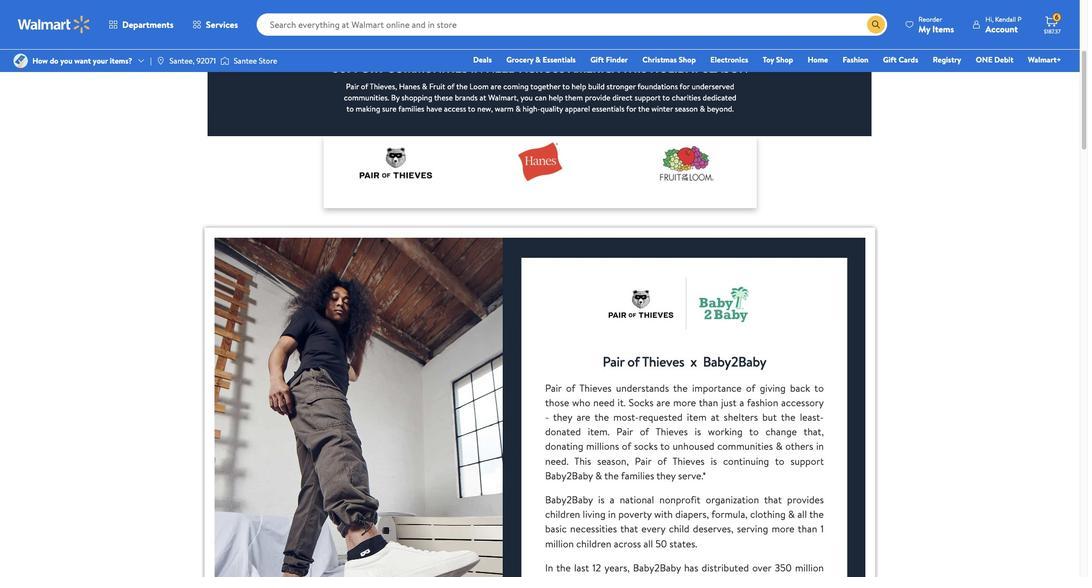 Task type: locate. For each thing, give the bounding box(es) containing it.
walmart+
[[1029, 54, 1062, 65]]

shop inside toy shop link
[[777, 54, 794, 65]]

shop right christmas
[[679, 54, 696, 65]]

1 gift from the left
[[591, 54, 604, 65]]

santee store
[[234, 55, 277, 66]]

1 shop from the left
[[679, 54, 696, 65]]

6 $187.37
[[1045, 12, 1062, 35]]

account
[[986, 23, 1019, 35]]

 image for santee, 92071
[[156, 56, 165, 65]]

|
[[150, 55, 152, 66]]

santee, 92071
[[170, 55, 216, 66]]

items?
[[110, 55, 132, 66]]

santee,
[[170, 55, 195, 66]]

shop
[[679, 54, 696, 65], [777, 54, 794, 65]]

shop right the toy
[[777, 54, 794, 65]]

services button
[[183, 11, 248, 38]]

christmas shop
[[643, 54, 696, 65]]

toy shop link
[[758, 54, 799, 66]]

1 horizontal spatial gift
[[884, 54, 897, 65]]

2 horizontal spatial  image
[[221, 55, 229, 66]]

gift
[[591, 54, 604, 65], [884, 54, 897, 65]]

 image left how
[[13, 54, 28, 68]]

shop for christmas shop
[[679, 54, 696, 65]]

1 horizontal spatial  image
[[156, 56, 165, 65]]

grocery & essentials
[[507, 54, 576, 65]]

christmas shop link
[[638, 54, 701, 66]]

0 horizontal spatial  image
[[13, 54, 28, 68]]

want
[[74, 55, 91, 66]]

grocery & essentials link
[[502, 54, 581, 66]]

 image
[[13, 54, 28, 68], [221, 55, 229, 66], [156, 56, 165, 65]]

Walmart Site-Wide search field
[[257, 13, 888, 36]]

deals
[[474, 54, 492, 65]]

p
[[1019, 14, 1023, 24]]

cards
[[899, 54, 919, 65]]

walmart image
[[18, 16, 90, 34]]

gift finder link
[[586, 54, 633, 66]]

0 horizontal spatial gift
[[591, 54, 604, 65]]

toy shop
[[763, 54, 794, 65]]

one debit
[[977, 54, 1014, 65]]

1 horizontal spatial shop
[[777, 54, 794, 65]]

gift for gift finder
[[591, 54, 604, 65]]

one debit link
[[972, 54, 1019, 66]]

 image right |
[[156, 56, 165, 65]]

one
[[977, 54, 993, 65]]

christmas
[[643, 54, 677, 65]]

home link
[[803, 54, 834, 66]]

santee
[[234, 55, 257, 66]]

do
[[50, 55, 58, 66]]

kendall
[[996, 14, 1017, 24]]

2 gift from the left
[[884, 54, 897, 65]]

electronics
[[711, 54, 749, 65]]

 image right 92071
[[221, 55, 229, 66]]

fashion
[[843, 54, 869, 65]]

debit
[[995, 54, 1014, 65]]

gift left finder
[[591, 54, 604, 65]]

how do you want your items?
[[32, 55, 132, 66]]

0 horizontal spatial shop
[[679, 54, 696, 65]]

how
[[32, 55, 48, 66]]

gift left cards
[[884, 54, 897, 65]]

shop inside christmas shop link
[[679, 54, 696, 65]]

2 shop from the left
[[777, 54, 794, 65]]



Task type: describe. For each thing, give the bounding box(es) containing it.
reorder
[[919, 14, 943, 24]]

finder
[[606, 54, 628, 65]]

hi, kendall p account
[[986, 14, 1023, 35]]

services
[[206, 18, 238, 31]]

walmart+ link
[[1024, 54, 1067, 66]]

fashion link
[[838, 54, 874, 66]]

 image for how do you want your items?
[[13, 54, 28, 68]]

registry link
[[929, 54, 967, 66]]

essentials
[[543, 54, 576, 65]]

my
[[919, 23, 931, 35]]

 image for santee store
[[221, 55, 229, 66]]

gift for gift cards
[[884, 54, 897, 65]]

gift cards link
[[879, 54, 924, 66]]

home
[[808, 54, 829, 65]]

gift finder
[[591, 54, 628, 65]]

items
[[933, 23, 955, 35]]

reorder my items
[[919, 14, 955, 35]]

your
[[93, 55, 108, 66]]

departments button
[[99, 11, 183, 38]]

Search search field
[[257, 13, 888, 36]]

departments
[[122, 18, 174, 31]]

search icon image
[[872, 20, 881, 29]]

electronics link
[[706, 54, 754, 66]]

92071
[[197, 55, 216, 66]]

toy
[[763, 54, 775, 65]]

gift cards
[[884, 54, 919, 65]]

registry
[[934, 54, 962, 65]]

shop for toy shop
[[777, 54, 794, 65]]

6
[[1056, 12, 1060, 22]]

you
[[60, 55, 73, 66]]

store
[[259, 55, 277, 66]]

$187.37
[[1045, 27, 1062, 35]]

hi,
[[986, 14, 994, 24]]

deals link
[[469, 54, 497, 66]]

grocery
[[507, 54, 534, 65]]

&
[[536, 54, 541, 65]]



Task type: vqa. For each thing, say whether or not it's contained in the screenshot.
13 add to cart image
no



